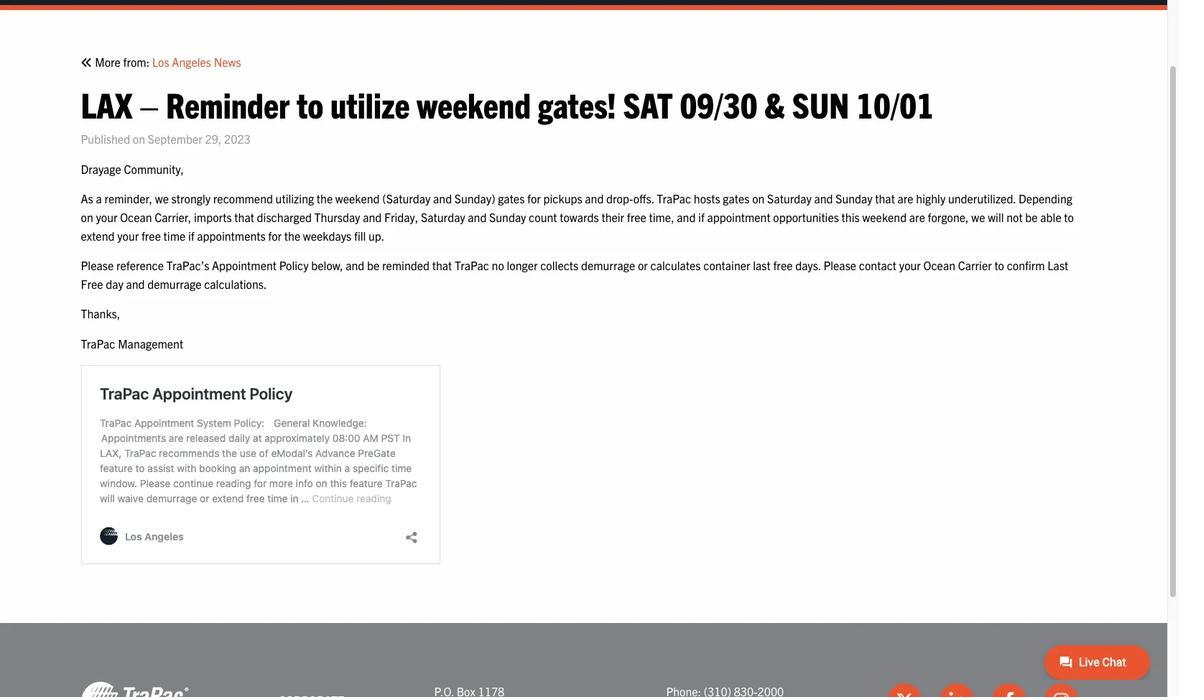 Task type: describe. For each thing, give the bounding box(es) containing it.
1 vertical spatial are
[[910, 210, 926, 224]]

0 vertical spatial we
[[155, 191, 169, 206]]

management
[[118, 336, 183, 351]]

highly
[[917, 191, 946, 206]]

hosts
[[694, 191, 721, 206]]

reminder,
[[105, 191, 152, 206]]

imports
[[194, 210, 232, 224]]

container
[[704, 258, 751, 273]]

strongly
[[171, 191, 211, 206]]

from:
[[123, 55, 150, 69]]

and right time,
[[677, 210, 696, 224]]

10/01
[[857, 82, 934, 125]]

opportunities
[[774, 210, 839, 224]]

confirm
[[1007, 258, 1046, 273]]

weekdays
[[303, 228, 352, 243]]

pickups
[[544, 191, 583, 206]]

longer
[[507, 258, 538, 273]]

2 please from the left
[[824, 258, 857, 273]]

september
[[148, 132, 203, 146]]

2 gates from the left
[[723, 191, 750, 206]]

2 vertical spatial on
[[81, 210, 93, 224]]

will
[[988, 210, 1004, 224]]

able
[[1041, 210, 1062, 224]]

1 vertical spatial if
[[188, 228, 195, 243]]

trapac inside as a reminder, we strongly recommend utilizing the weekend (saturday and sunday) gates for pickups and drop-offs. trapac hosts gates on saturday and sunday that are highly underutilized. depending on your ocean carrier, imports that discharged thursday and friday, saturday and sunday count towards their free time, and if appointment opportunities this weekend are forgone, we will not be able to extend your free time if appointments for the weekdays fill up.
[[657, 191, 692, 206]]

thanks,
[[81, 306, 120, 321]]

published
[[81, 132, 130, 146]]

count
[[529, 210, 557, 224]]

be inside please reference trapac's appointment policy below, and be reminded that trapac no longer collects demurrage or calculates container last free days. please contact your ocean carrier to confirm last free day and demurrage calculations.
[[367, 258, 380, 273]]

09/30
[[680, 82, 758, 125]]

(saturday
[[383, 191, 431, 206]]

0 vertical spatial are
[[898, 191, 914, 206]]

1 horizontal spatial we
[[972, 210, 986, 224]]

underutilized.
[[949, 191, 1016, 206]]

calculations.
[[204, 277, 267, 291]]

no
[[492, 258, 504, 273]]

sun
[[793, 82, 850, 125]]

forgone,
[[928, 210, 969, 224]]

to inside please reference trapac's appointment policy below, and be reminded that trapac no longer collects demurrage or calculates container last free days. please contact your ocean carrier to confirm last free day and demurrage calculations.
[[995, 258, 1005, 273]]

this
[[842, 210, 860, 224]]

up.
[[369, 228, 385, 243]]

a
[[96, 191, 102, 206]]

0 horizontal spatial trapac
[[81, 336, 115, 351]]

offs.
[[634, 191, 654, 206]]

and up up.
[[363, 210, 382, 224]]

lax – reminder to utilize weekend gates!   sat 09/30 & sun 10/01 published on september 29, 2023
[[81, 82, 934, 146]]

drayage community,
[[81, 162, 184, 176]]

free inside please reference trapac's appointment policy below, and be reminded that trapac no longer collects demurrage or calculates container last free days. please contact your ocean carrier to confirm last free day and demurrage calculations.
[[774, 258, 793, 273]]

carrier,
[[155, 210, 191, 224]]

los
[[152, 55, 169, 69]]

contact
[[859, 258, 897, 273]]

below,
[[311, 258, 343, 273]]

more from: los angeles news
[[92, 55, 241, 69]]

0 vertical spatial demurrage
[[581, 258, 636, 273]]

towards
[[560, 210, 599, 224]]

that inside please reference trapac's appointment policy below, and be reminded that trapac no longer collects demurrage or calculates container last free days. please contact your ocean carrier to confirm last free day and demurrage calculations.
[[432, 258, 452, 273]]

last
[[1048, 258, 1069, 273]]

0 horizontal spatial saturday
[[421, 210, 465, 224]]

utilize
[[331, 82, 410, 125]]

1 vertical spatial weekend
[[336, 191, 380, 206]]

thursday
[[315, 210, 360, 224]]

or
[[638, 258, 648, 273]]

as a reminder, we strongly recommend utilizing the weekend (saturday and sunday) gates for pickups and drop-offs. trapac hosts gates on saturday and sunday that are highly underutilized. depending on your ocean carrier, imports that discharged thursday and friday, saturday and sunday count towards their free time, and if appointment opportunities this weekend are forgone, we will not be able to extend your free time if appointments for the weekdays fill up.
[[81, 191, 1074, 243]]

time,
[[649, 210, 675, 224]]

29,
[[205, 132, 222, 146]]

solid image
[[81, 57, 92, 68]]

trapac's
[[167, 258, 209, 273]]

to inside as a reminder, we strongly recommend utilizing the weekend (saturday and sunday) gates for pickups and drop-offs. trapac hosts gates on saturday and sunday that are highly underutilized. depending on your ocean carrier, imports that discharged thursday and friday, saturday and sunday count towards their free time, and if appointment opportunities this weekend are forgone, we will not be able to extend your free time if appointments for the weekdays fill up.
[[1065, 210, 1074, 224]]

and down sunday)
[[468, 210, 487, 224]]

and right the below, in the left of the page
[[346, 258, 365, 273]]

1 vertical spatial sunday
[[490, 210, 526, 224]]

gates!
[[538, 82, 616, 125]]

reminded
[[382, 258, 430, 273]]

corporate image
[[81, 681, 189, 697]]

policy
[[279, 258, 309, 273]]

2023
[[224, 132, 251, 146]]

reference
[[116, 258, 164, 273]]

on inside lax – reminder to utilize weekend gates!   sat 09/30 & sun 10/01 published on september 29, 2023
[[133, 132, 145, 146]]

1 horizontal spatial the
[[317, 191, 333, 206]]

2 horizontal spatial that
[[876, 191, 895, 206]]

lax
[[81, 82, 133, 125]]

fill
[[354, 228, 366, 243]]

utilizing
[[276, 191, 314, 206]]

angeles
[[172, 55, 211, 69]]

and up 'opportunities' in the top of the page
[[815, 191, 833, 206]]

last
[[753, 258, 771, 273]]

sat
[[623, 82, 673, 125]]

ocean inside as a reminder, we strongly recommend utilizing the weekend (saturday and sunday) gates for pickups and drop-offs. trapac hosts gates on saturday and sunday that are highly underutilized. depending on your ocean carrier, imports that discharged thursday and friday, saturday and sunday count towards their free time, and if appointment opportunities this weekend are forgone, we will not be able to extend your free time if appointments for the weekdays fill up.
[[120, 210, 152, 224]]

not
[[1007, 210, 1023, 224]]



Task type: locate. For each thing, give the bounding box(es) containing it.
your
[[96, 210, 118, 224], [117, 228, 139, 243], [900, 258, 921, 273]]

2 horizontal spatial free
[[774, 258, 793, 273]]

appointment
[[212, 258, 277, 273]]

and down the reference on the top left of the page
[[126, 277, 145, 291]]

free left time
[[142, 228, 161, 243]]

to
[[297, 82, 324, 125], [1065, 210, 1074, 224], [995, 258, 1005, 273]]

we up carrier,
[[155, 191, 169, 206]]

free down offs.
[[627, 210, 647, 224]]

1 vertical spatial for
[[268, 228, 282, 243]]

sunday left the count at the left top
[[490, 210, 526, 224]]

saturday up 'opportunities' in the top of the page
[[768, 191, 812, 206]]

trapac inside please reference trapac's appointment policy below, and be reminded that trapac no longer collects demurrage or calculates container last free days. please contact your ocean carrier to confirm last free day and demurrage calculations.
[[455, 258, 489, 273]]

on down as
[[81, 210, 93, 224]]

0 horizontal spatial to
[[297, 82, 324, 125]]

1 horizontal spatial if
[[699, 210, 705, 224]]

demurrage
[[581, 258, 636, 273], [148, 277, 202, 291]]

day
[[106, 277, 123, 291]]

0 vertical spatial trapac
[[657, 191, 692, 206]]

1 horizontal spatial sunday
[[836, 191, 873, 206]]

gates
[[498, 191, 525, 206], [723, 191, 750, 206]]

0 horizontal spatial sunday
[[490, 210, 526, 224]]

your inside please reference trapac's appointment policy below, and be reminded that trapac no longer collects demurrage or calculates container last free days. please contact your ocean carrier to confirm last free day and demurrage calculations.
[[900, 258, 921, 273]]

0 horizontal spatial for
[[268, 228, 282, 243]]

1 vertical spatial we
[[972, 210, 986, 224]]

0 horizontal spatial that
[[235, 210, 254, 224]]

time
[[164, 228, 186, 243]]

1 vertical spatial saturday
[[421, 210, 465, 224]]

ocean inside please reference trapac's appointment policy below, and be reminded that trapac no longer collects demurrage or calculates container last free days. please contact your ocean carrier to confirm last free day and demurrage calculations.
[[924, 258, 956, 273]]

news
[[214, 55, 241, 69]]

sunday)
[[455, 191, 496, 206]]

0 horizontal spatial demurrage
[[148, 277, 202, 291]]

0 vertical spatial for
[[528, 191, 541, 206]]

0 horizontal spatial on
[[81, 210, 93, 224]]

2 vertical spatial free
[[774, 258, 793, 273]]

ocean
[[120, 210, 152, 224], [924, 258, 956, 273]]

that
[[876, 191, 895, 206], [235, 210, 254, 224], [432, 258, 452, 273]]

free
[[81, 277, 103, 291]]

banner
[[0, 0, 1168, 10]]

and up towards
[[585, 191, 604, 206]]

2 vertical spatial that
[[432, 258, 452, 273]]

reminder
[[166, 82, 290, 125]]

please up "free"
[[81, 258, 114, 273]]

0 vertical spatial saturday
[[768, 191, 812, 206]]

trapac down thanks,
[[81, 336, 115, 351]]

for up the count at the left top
[[528, 191, 541, 206]]

saturday
[[768, 191, 812, 206], [421, 210, 465, 224]]

sunday up this
[[836, 191, 873, 206]]

the
[[317, 191, 333, 206], [284, 228, 301, 243]]

appointment
[[708, 210, 771, 224]]

to right able
[[1065, 210, 1074, 224]]

that right the "reminded"
[[432, 258, 452, 273]]

depending
[[1019, 191, 1073, 206]]

los angeles news link
[[152, 53, 241, 72]]

0 vertical spatial if
[[699, 210, 705, 224]]

0 horizontal spatial if
[[188, 228, 195, 243]]

trapac left no on the left top
[[455, 258, 489, 273]]

friday,
[[384, 210, 418, 224]]

gates right sunday)
[[498, 191, 525, 206]]

trapac management
[[81, 336, 183, 351]]

demurrage down trapac's
[[148, 277, 202, 291]]

0 vertical spatial your
[[96, 210, 118, 224]]

weekend inside lax – reminder to utilize weekend gates!   sat 09/30 & sun 10/01 published on september 29, 2023
[[417, 82, 531, 125]]

2 horizontal spatial on
[[753, 191, 765, 206]]

be inside as a reminder, we strongly recommend utilizing the weekend (saturday and sunday) gates for pickups and drop-offs. trapac hosts gates on saturday and sunday that are highly underutilized. depending on your ocean carrier, imports that discharged thursday and friday, saturday and sunday count towards their free time, and if appointment opportunities this weekend are forgone, we will not be able to extend your free time if appointments for the weekdays fill up.
[[1026, 210, 1038, 224]]

extend
[[81, 228, 115, 243]]

if down hosts on the right top of the page
[[699, 210, 705, 224]]

on
[[133, 132, 145, 146], [753, 191, 765, 206], [81, 210, 93, 224]]

be down up.
[[367, 258, 380, 273]]

to right the carrier
[[995, 258, 1005, 273]]

1 horizontal spatial weekend
[[417, 82, 531, 125]]

0 vertical spatial sunday
[[836, 191, 873, 206]]

1 vertical spatial be
[[367, 258, 380, 273]]

and left sunday)
[[433, 191, 452, 206]]

0 vertical spatial ocean
[[120, 210, 152, 224]]

the up thursday
[[317, 191, 333, 206]]

1 horizontal spatial free
[[627, 210, 647, 224]]

0 vertical spatial weekend
[[417, 82, 531, 125]]

0 horizontal spatial ocean
[[120, 210, 152, 224]]

drop-
[[607, 191, 634, 206]]

0 horizontal spatial gates
[[498, 191, 525, 206]]

your down a at the top of page
[[96, 210, 118, 224]]

0 horizontal spatial please
[[81, 258, 114, 273]]

the down discharged
[[284, 228, 301, 243]]

discharged
[[257, 210, 312, 224]]

free
[[627, 210, 647, 224], [142, 228, 161, 243], [774, 258, 793, 273]]

their
[[602, 210, 625, 224]]

as
[[81, 191, 93, 206]]

1 horizontal spatial ocean
[[924, 258, 956, 273]]

1 vertical spatial ocean
[[924, 258, 956, 273]]

more
[[95, 55, 121, 69]]

that down "recommend"
[[235, 210, 254, 224]]

demurrage left or
[[581, 258, 636, 273]]

drayage
[[81, 162, 121, 176]]

if
[[699, 210, 705, 224], [188, 228, 195, 243]]

community,
[[124, 162, 184, 176]]

1 horizontal spatial saturday
[[768, 191, 812, 206]]

1 horizontal spatial trapac
[[455, 258, 489, 273]]

we
[[155, 191, 169, 206], [972, 210, 986, 224]]

recommend
[[213, 191, 273, 206]]

1 vertical spatial free
[[142, 228, 161, 243]]

footer
[[0, 623, 1168, 697]]

trapac
[[657, 191, 692, 206], [455, 258, 489, 273], [81, 336, 115, 351]]

2 vertical spatial trapac
[[81, 336, 115, 351]]

1 vertical spatial your
[[117, 228, 139, 243]]

we left will
[[972, 210, 986, 224]]

1 horizontal spatial please
[[824, 258, 857, 273]]

sunday
[[836, 191, 873, 206], [490, 210, 526, 224]]

ocean down reminder,
[[120, 210, 152, 224]]

1 horizontal spatial to
[[995, 258, 1005, 273]]

0 horizontal spatial we
[[155, 191, 169, 206]]

2 vertical spatial to
[[995, 258, 1005, 273]]

free right last
[[774, 258, 793, 273]]

please
[[81, 258, 114, 273], [824, 258, 857, 273]]

0 vertical spatial the
[[317, 191, 333, 206]]

1 vertical spatial the
[[284, 228, 301, 243]]

carrier
[[959, 258, 992, 273]]

1 please from the left
[[81, 258, 114, 273]]

–
[[140, 82, 159, 125]]

if right time
[[188, 228, 195, 243]]

to left "utilize"
[[297, 82, 324, 125]]

are left highly
[[898, 191, 914, 206]]

ocean left the carrier
[[924, 258, 956, 273]]

be
[[1026, 210, 1038, 224], [367, 258, 380, 273]]

1 vertical spatial that
[[235, 210, 254, 224]]

0 vertical spatial to
[[297, 82, 324, 125]]

and
[[433, 191, 452, 206], [585, 191, 604, 206], [815, 191, 833, 206], [363, 210, 382, 224], [468, 210, 487, 224], [677, 210, 696, 224], [346, 258, 365, 273], [126, 277, 145, 291]]

for down discharged
[[268, 228, 282, 243]]

that left highly
[[876, 191, 895, 206]]

1 vertical spatial trapac
[[455, 258, 489, 273]]

2 horizontal spatial trapac
[[657, 191, 692, 206]]

please reference trapac's appointment policy below, and be reminded that trapac no longer collects demurrage or calculates container last free days. please contact your ocean carrier to confirm last free day and demurrage calculations.
[[81, 258, 1069, 291]]

gates up appointment
[[723, 191, 750, 206]]

1 horizontal spatial for
[[528, 191, 541, 206]]

0 vertical spatial on
[[133, 132, 145, 146]]

on up drayage community,
[[133, 132, 145, 146]]

trapac up time,
[[657, 191, 692, 206]]

1 horizontal spatial that
[[432, 258, 452, 273]]

collects
[[541, 258, 579, 273]]

0 horizontal spatial be
[[367, 258, 380, 273]]

to inside lax – reminder to utilize weekend gates!   sat 09/30 & sun 10/01 published on september 29, 2023
[[297, 82, 324, 125]]

2 horizontal spatial to
[[1065, 210, 1074, 224]]

&
[[765, 82, 786, 125]]

0 horizontal spatial weekend
[[336, 191, 380, 206]]

2 horizontal spatial weekend
[[863, 210, 907, 224]]

your right 'extend'
[[117, 228, 139, 243]]

saturday down sunday)
[[421, 210, 465, 224]]

0 horizontal spatial free
[[142, 228, 161, 243]]

1 horizontal spatial on
[[133, 132, 145, 146]]

1 horizontal spatial gates
[[723, 191, 750, 206]]

for
[[528, 191, 541, 206], [268, 228, 282, 243]]

be right 'not'
[[1026, 210, 1038, 224]]

lax – reminder to utilize weekend gates!   sat 09/30 & sun 10/01 article
[[81, 53, 1087, 569]]

1 gates from the left
[[498, 191, 525, 206]]

are down highly
[[910, 210, 926, 224]]

2 vertical spatial weekend
[[863, 210, 907, 224]]

1 vertical spatial demurrage
[[148, 277, 202, 291]]

1 horizontal spatial demurrage
[[581, 258, 636, 273]]

your right the contact
[[900, 258, 921, 273]]

0 vertical spatial be
[[1026, 210, 1038, 224]]

please right days.
[[824, 258, 857, 273]]

calculates
[[651, 258, 701, 273]]

1 horizontal spatial be
[[1026, 210, 1038, 224]]

0 vertical spatial that
[[876, 191, 895, 206]]

on up appointment
[[753, 191, 765, 206]]

weekend
[[417, 82, 531, 125], [336, 191, 380, 206], [863, 210, 907, 224]]

2 vertical spatial your
[[900, 258, 921, 273]]

appointments
[[197, 228, 266, 243]]

1 vertical spatial to
[[1065, 210, 1074, 224]]

1 vertical spatial on
[[753, 191, 765, 206]]

days.
[[796, 258, 821, 273]]

are
[[898, 191, 914, 206], [910, 210, 926, 224]]

0 horizontal spatial the
[[284, 228, 301, 243]]

0 vertical spatial free
[[627, 210, 647, 224]]



Task type: vqa. For each thing, say whether or not it's contained in the screenshot.
middle to
yes



